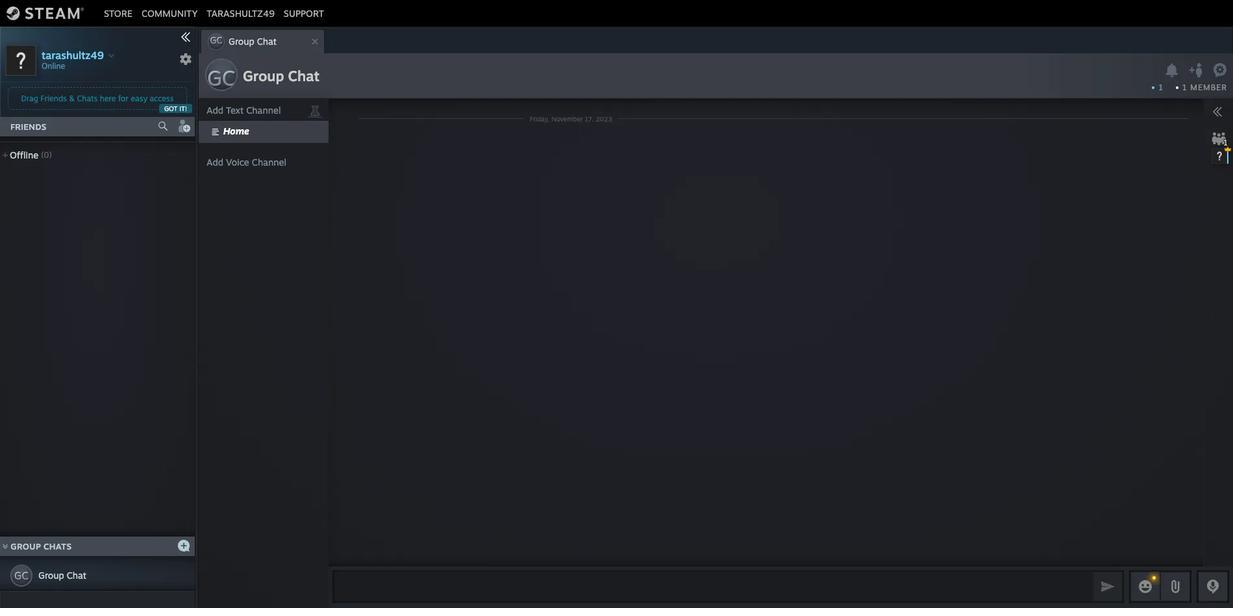 Task type: locate. For each thing, give the bounding box(es) containing it.
home
[[223, 125, 249, 136]]

1 vertical spatial tarashultz49
[[42, 48, 104, 61]]

gc down tarashultz49 link on the top of page
[[210, 34, 223, 45]]

member
[[1191, 83, 1228, 92]]

1 vertical spatial channel
[[252, 157, 287, 168]]

online
[[42, 61, 65, 70]]

2 add from the top
[[207, 157, 224, 168]]

search my friends list image
[[157, 120, 169, 132]]

chats
[[77, 94, 98, 103], [43, 541, 72, 552]]

2 horizontal spatial chat
[[288, 67, 320, 84]]

create new voice channel image
[[207, 155, 220, 168]]

chat
[[257, 36, 277, 47], [288, 67, 320, 84], [67, 570, 86, 581]]

0
[[44, 150, 49, 160]]

1 left 1 member
[[1159, 83, 1164, 92]]

1 1 from the left
[[1159, 83, 1164, 92]]

1 horizontal spatial tarashultz49
[[207, 7, 275, 19]]

group chat
[[243, 67, 320, 84], [38, 570, 86, 581]]

manage notification settings image
[[1164, 63, 1181, 78]]

support
[[284, 7, 324, 19]]

0 vertical spatial add
[[207, 105, 224, 116]]

1 vertical spatial group chat
[[38, 570, 86, 581]]

2023
[[596, 115, 613, 122]]

1 add from the top
[[207, 105, 224, 116]]

gc
[[210, 34, 223, 45], [207, 65, 236, 91], [14, 569, 29, 582]]

unpin channel list image
[[307, 101, 324, 118]]

0 vertical spatial gc
[[210, 34, 223, 45]]

chat up unpin channel list image
[[288, 67, 320, 84]]

tarashultz49 link
[[202, 7, 279, 19]]

1 horizontal spatial chats
[[77, 94, 98, 103]]

1
[[1159, 83, 1164, 92], [1183, 83, 1188, 92]]

None text field
[[333, 570, 1091, 603]]

1 vertical spatial chats
[[43, 541, 72, 552]]

channel for add voice channel
[[252, 157, 287, 168]]

add for add voice channel
[[207, 157, 224, 168]]

gc down collapse chats list 'image'
[[14, 569, 29, 582]]

manage friends list settings image
[[179, 53, 192, 66]]

channel right text
[[246, 105, 281, 116]]

add
[[207, 105, 224, 116], [207, 157, 224, 168]]

access
[[150, 94, 174, 103]]

friends left &
[[40, 94, 67, 103]]

0 vertical spatial tarashultz49
[[207, 7, 275, 19]]

0 vertical spatial chats
[[77, 94, 98, 103]]

chat down group chats
[[67, 570, 86, 581]]

friends
[[40, 94, 67, 103], [10, 121, 47, 132]]

group inside gc group chat
[[229, 36, 254, 47]]

1 for 1
[[1159, 83, 1164, 92]]

submit image
[[1100, 578, 1117, 595]]

got
[[164, 105, 178, 112]]

1 member
[[1183, 83, 1228, 92]]

group chat up unpin channel list image
[[243, 67, 320, 84]]

0 horizontal spatial 1
[[1159, 83, 1164, 92]]

close this tab image
[[309, 38, 322, 45]]

add left voice
[[207, 157, 224, 168]]

chats right &
[[77, 94, 98, 103]]

drag friends & chats here for easy access got it!
[[21, 94, 187, 112]]

add for add text channel
[[207, 105, 224, 116]]

voice
[[226, 157, 249, 168]]

1 for 1 member
[[1183, 83, 1188, 92]]

1 left member
[[1183, 83, 1188, 92]]

1 vertical spatial gc
[[207, 65, 236, 91]]

group
[[229, 36, 254, 47], [243, 67, 284, 84], [11, 541, 41, 552], [38, 570, 64, 581]]

0 vertical spatial friends
[[40, 94, 67, 103]]

channel
[[246, 105, 281, 116], [252, 157, 287, 168]]

offline
[[10, 149, 38, 160]]

add left text
[[207, 105, 224, 116]]

gc inside gc group chat
[[210, 34, 223, 45]]

1 horizontal spatial chat
[[257, 36, 277, 47]]

tarashultz49
[[207, 7, 275, 19], [42, 48, 104, 61]]

0 horizontal spatial chat
[[67, 570, 86, 581]]

collapse chats list image
[[0, 544, 15, 549]]

0 horizontal spatial tarashultz49
[[42, 48, 104, 61]]

tarashultz49 up &
[[42, 48, 104, 61]]

community link
[[137, 7, 202, 19]]

0 vertical spatial channel
[[246, 105, 281, 116]]

channel right voice
[[252, 157, 287, 168]]

1 horizontal spatial 1
[[1183, 83, 1188, 92]]

text
[[226, 105, 244, 116]]

tarashultz49 up gc group chat
[[207, 7, 275, 19]]

gc up create new text channel "icon"
[[207, 65, 236, 91]]

1 vertical spatial add
[[207, 157, 224, 168]]

chats right collapse chats list 'image'
[[43, 541, 72, 552]]

2 1 from the left
[[1183, 83, 1188, 92]]

send special image
[[1168, 579, 1184, 594]]

channel for add text channel
[[246, 105, 281, 116]]

0 vertical spatial group chat
[[243, 67, 320, 84]]

chats inside drag friends & chats here for easy access got it!
[[77, 94, 98, 103]]

group chat down group chats
[[38, 570, 86, 581]]

1 vertical spatial chat
[[288, 67, 320, 84]]

it!
[[180, 105, 187, 112]]

friday, november 17, 2023
[[530, 115, 613, 122]]

sorting alphabetically image
[[174, 146, 190, 162]]

0 vertical spatial chat
[[257, 36, 277, 47]]

chat down tarashultz49 link on the top of page
[[257, 36, 277, 47]]

friends down drag
[[10, 121, 47, 132]]



Task type: vqa. For each thing, say whether or not it's contained in the screenshot.
of in the left bottom of the page
no



Task type: describe. For each thing, give the bounding box(es) containing it.
(
[[41, 150, 44, 160]]

create new text channel image
[[207, 103, 220, 116]]

easy
[[131, 94, 148, 103]]

2 vertical spatial chat
[[67, 570, 86, 581]]

add voice channel
[[207, 157, 287, 168]]

for
[[118, 94, 128, 103]]

17,
[[585, 115, 594, 122]]

support link
[[279, 7, 329, 19]]

november
[[552, 115, 583, 122]]

manage group chat settings image
[[1214, 63, 1230, 80]]

2 vertical spatial gc
[[14, 569, 29, 582]]

add text channel
[[207, 105, 281, 116]]

friends inside drag friends & chats here for easy access got it!
[[40, 94, 67, 103]]

gc group chat
[[210, 34, 277, 47]]

group chats
[[11, 541, 72, 552]]

chat inside gc group chat
[[257, 36, 277, 47]]

store
[[104, 7, 133, 19]]

offline ( 0 )
[[10, 149, 52, 160]]

here
[[100, 94, 116, 103]]

add a friend image
[[177, 119, 191, 133]]

store link
[[99, 7, 137, 19]]

1 vertical spatial friends
[[10, 121, 47, 132]]

expand member list image
[[1213, 107, 1223, 117]]

community
[[142, 7, 198, 19]]

1 horizontal spatial group chat
[[243, 67, 320, 84]]

create a group chat image
[[177, 539, 190, 552]]

invite a friend to this group chat image
[[1189, 62, 1206, 78]]

)
[[49, 150, 52, 160]]

&
[[69, 94, 75, 103]]

0 horizontal spatial chats
[[43, 541, 72, 552]]

drag
[[21, 94, 38, 103]]

0 horizontal spatial group chat
[[38, 570, 86, 581]]

friday,
[[530, 115, 550, 122]]



